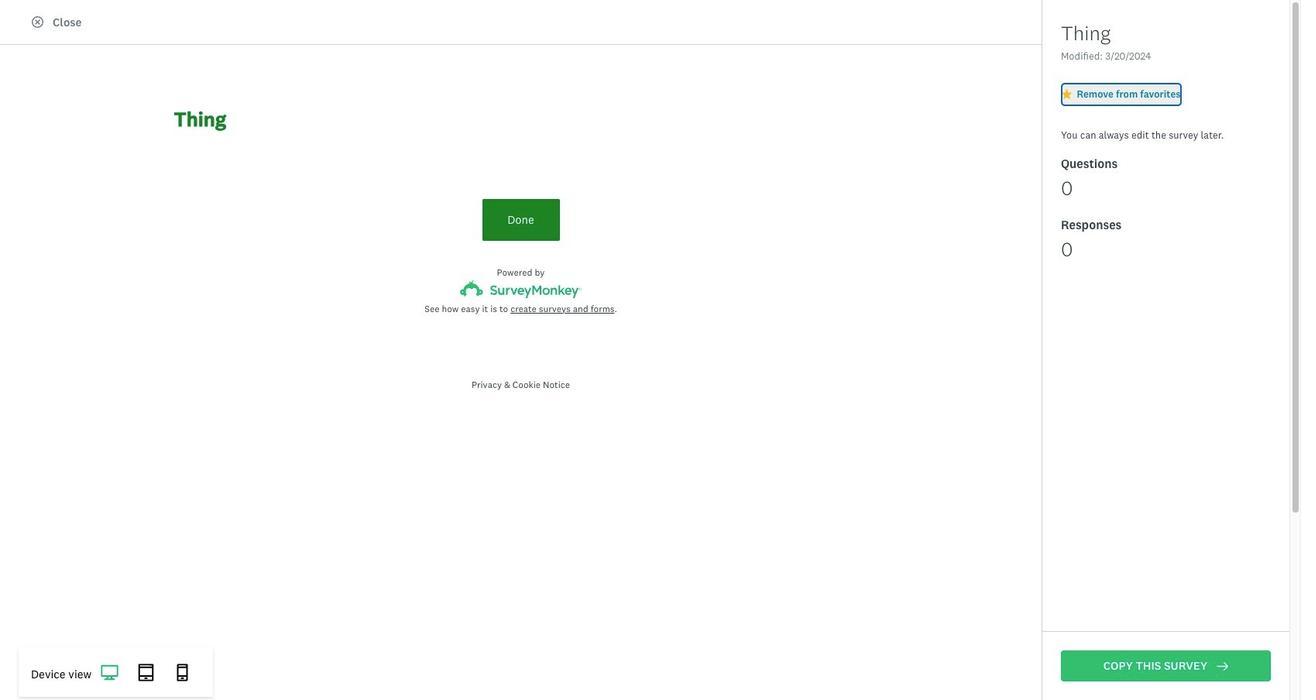 Task type: describe. For each thing, give the bounding box(es) containing it.
Search surveys field
[[1087, 63, 1270, 92]]

3 svg image from the left
[[174, 664, 191, 681]]

2 svg image from the left
[[137, 664, 155, 681]]

notification center icon image
[[1097, 9, 1116, 28]]

0 vertical spatial starfilled image
[[1062, 89, 1072, 99]]



Task type: vqa. For each thing, say whether or not it's contained in the screenshot.
rightmost The Starfilled icon
yes



Task type: locate. For each thing, give the bounding box(es) containing it.
1 horizontal spatial svg image
[[137, 664, 155, 681]]

1 horizontal spatial starfilled image
[[1062, 89, 1072, 99]]

brand logo image
[[19, 6, 43, 31], [19, 9, 43, 28]]

1 vertical spatial starfilled image
[[560, 242, 572, 253]]

arrowright image
[[1217, 660, 1229, 672]]

svg image
[[101, 664, 118, 681], [137, 664, 155, 681], [174, 664, 191, 681]]

starfilled image
[[1062, 89, 1072, 99], [560, 242, 572, 253]]

products icon image
[[1054, 9, 1072, 28], [1054, 9, 1072, 28]]

textboxmultiple image
[[1102, 141, 1113, 152]]

2 brand logo image from the top
[[19, 9, 43, 28]]

1 brand logo image from the top
[[19, 6, 43, 31]]

1 svg image from the left
[[101, 664, 118, 681]]

grid image
[[1064, 141, 1075, 152]]

0 horizontal spatial starfilled image
[[560, 242, 572, 253]]

0 horizontal spatial svg image
[[101, 664, 118, 681]]

xcircle image
[[32, 16, 43, 28]]

2 horizontal spatial svg image
[[174, 664, 191, 681]]

search image
[[1075, 73, 1087, 84]]



